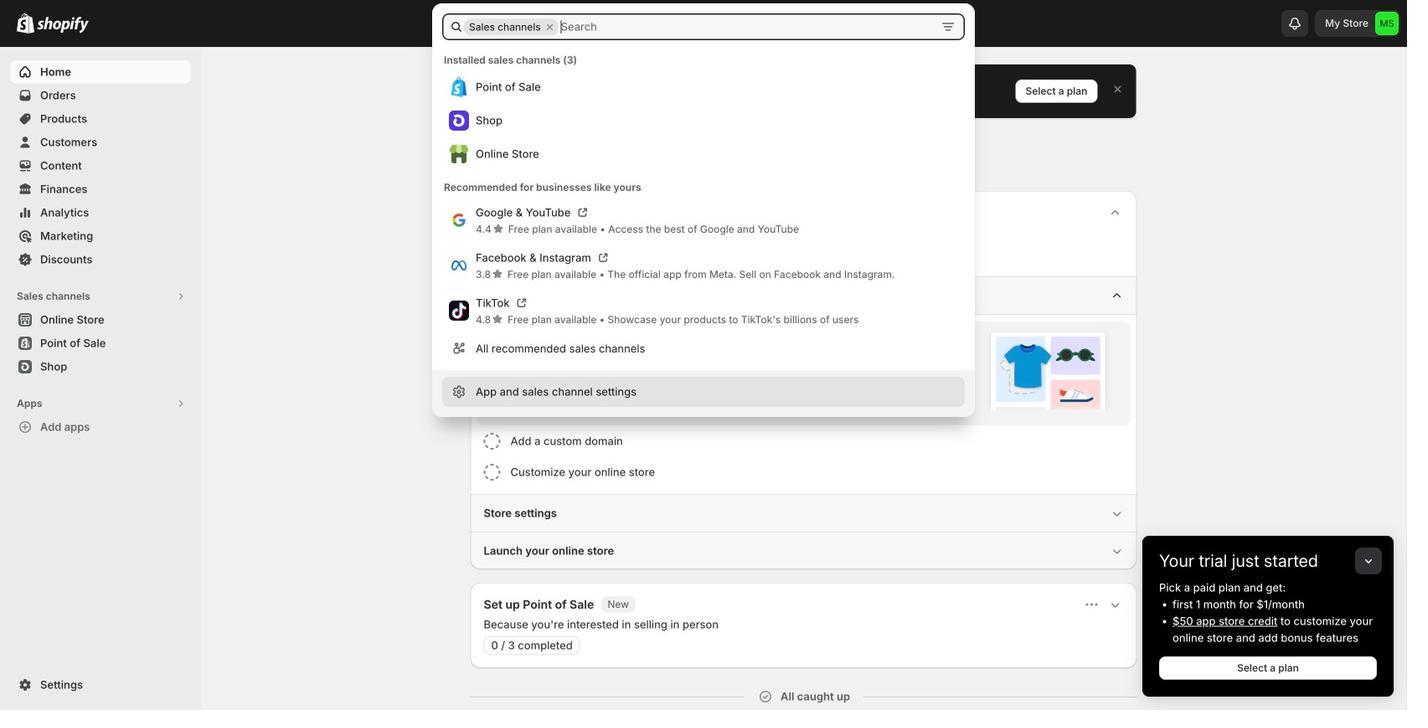 Task type: describe. For each thing, give the bounding box(es) containing it.
sell online group
[[470, 277, 1137, 494]]

2 results menu from the top
[[442, 198, 965, 364]]

facebook & instagram image
[[449, 256, 469, 276]]

Search text field
[[559, 13, 933, 40]]



Task type: locate. For each thing, give the bounding box(es) containing it.
menu item
[[442, 377, 965, 407]]

google & youtube image
[[449, 210, 469, 230]]

tiktok image
[[449, 301, 469, 321]]

1 vertical spatial results menu
[[442, 198, 965, 364]]

results menu
[[442, 70, 965, 171], [442, 198, 965, 364]]

1 results menu from the top
[[442, 70, 965, 171]]

0 vertical spatial results menu
[[442, 70, 965, 171]]

mark customize your online store as done image
[[484, 464, 501, 481]]

guide categories group
[[470, 277, 1137, 570]]

shopify image
[[37, 17, 89, 33]]

mark add a custom domain as done image
[[484, 433, 501, 450]]

add your first product group
[[477, 322, 1131, 426]]

mark add your first product as done image
[[484, 328, 501, 345]]

setup guide region
[[470, 191, 1137, 570]]



Task type: vqa. For each thing, say whether or not it's contained in the screenshot.
Search text box
yes



